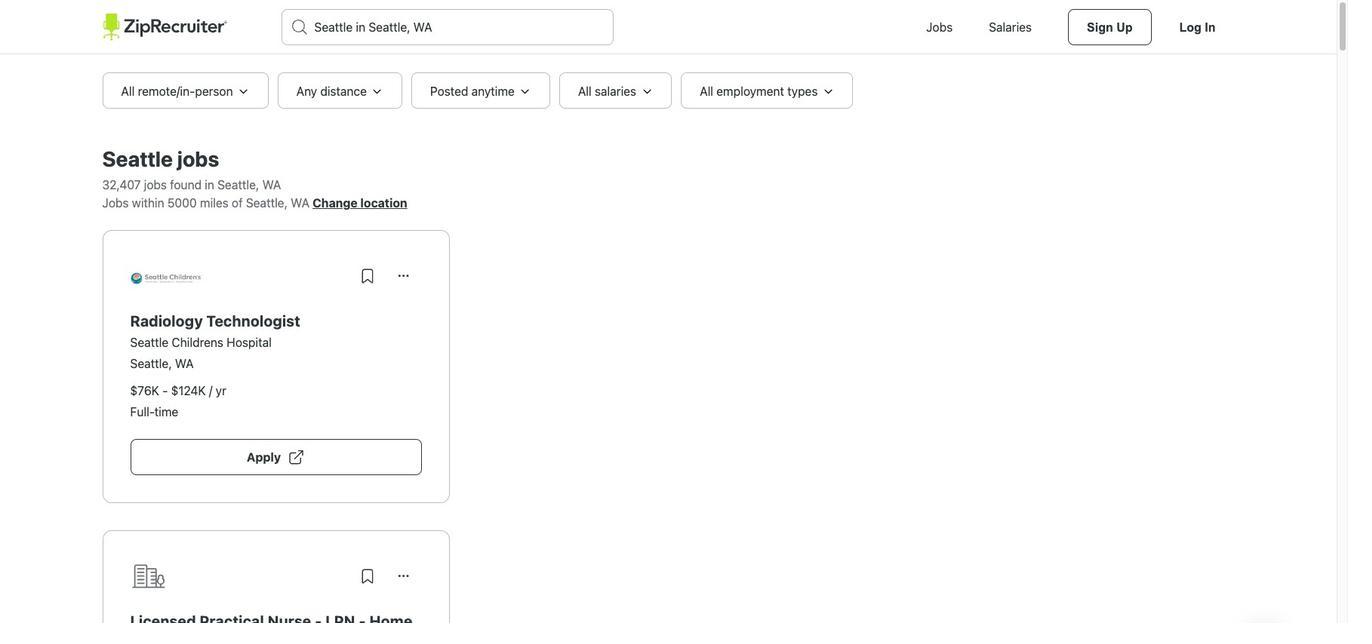 Task type: locate. For each thing, give the bounding box(es) containing it.
seattle, right the of
[[246, 196, 288, 210]]

jobs down 32,407
[[102, 196, 129, 210]]

salaries link
[[971, 0, 1051, 54]]

found
[[170, 178, 202, 192]]

jobs inside main element
[[927, 20, 953, 34]]

save job for later image
[[358, 568, 376, 586]]

1 vertical spatial jobs
[[144, 178, 167, 192]]

apply link
[[130, 440, 422, 476]]

seattle inside seattle jobs 32,407 jobs found in seattle,  wa jobs within 5000 miles of seattle, wa change location
[[102, 147, 173, 171]]

seattle
[[102, 147, 173, 171], [130, 336, 169, 350]]

seattle up 32,407
[[102, 147, 173, 171]]

jobs link
[[909, 0, 971, 54]]

person
[[195, 85, 233, 98]]

all inside dropdown button
[[578, 85, 592, 98]]

1 vertical spatial seattle
[[130, 336, 169, 350]]

2 all from the left
[[578, 85, 592, 98]]

radiology
[[130, 313, 203, 330]]

seattle up seattle, wa link
[[130, 336, 169, 350]]

jobs up within
[[144, 178, 167, 192]]

0 horizontal spatial all
[[121, 85, 135, 98]]

childrens
[[172, 336, 224, 350]]

jobs up in
[[177, 147, 219, 171]]

in
[[1206, 21, 1216, 34]]

wa
[[262, 178, 281, 192], [291, 196, 310, 210], [175, 357, 194, 371]]

any distance button
[[278, 73, 402, 109]]

seattle, up $76k
[[130, 357, 172, 371]]

any distance
[[296, 85, 367, 98]]

5000
[[168, 196, 197, 210]]

2 horizontal spatial all
[[700, 85, 714, 98]]

all left employment
[[700, 85, 714, 98]]

change
[[313, 196, 358, 210]]

all employment types button
[[681, 73, 854, 109]]

all employment types
[[700, 85, 818, 98]]

posted
[[430, 85, 469, 98]]

employment
[[717, 85, 785, 98]]

$124k
[[171, 384, 206, 398]]

types
[[788, 85, 818, 98]]

0 horizontal spatial jobs
[[144, 178, 167, 192]]

2 horizontal spatial wa
[[291, 196, 310, 210]]

0 horizontal spatial wa
[[175, 357, 194, 371]]

seattle, wa link
[[130, 357, 194, 371]]

$76k
[[130, 384, 159, 398]]

all inside all remote/in-person dropdown button
[[121, 85, 135, 98]]

0 horizontal spatial jobs
[[102, 196, 129, 210]]

1 horizontal spatial all
[[578, 85, 592, 98]]

all left salaries on the left
[[578, 85, 592, 98]]

wa right in
[[262, 178, 281, 192]]

up
[[1117, 21, 1133, 34]]

salaries
[[989, 20, 1032, 34]]

all
[[121, 85, 135, 98], [578, 85, 592, 98], [700, 85, 714, 98]]

radiology technologist seattle childrens hospital seattle, wa
[[130, 313, 301, 371]]

1 vertical spatial wa
[[291, 196, 310, 210]]

salaries
[[595, 85, 637, 98]]

2 vertical spatial seattle,
[[130, 357, 172, 371]]

sign up link
[[1069, 9, 1152, 45]]

jobs left salaries link at the right of page
[[927, 20, 953, 34]]

ziprecruiter image
[[102, 14, 227, 41]]

all remote/in-person button
[[102, 73, 269, 109]]

all inside all employment types popup button
[[700, 85, 714, 98]]

seattle,
[[218, 178, 259, 192], [246, 196, 288, 210], [130, 357, 172, 371]]

log in link
[[1161, 9, 1235, 45]]

1 horizontal spatial jobs
[[927, 20, 953, 34]]

1 all from the left
[[121, 85, 135, 98]]

main element
[[102, 0, 1235, 54]]

0 vertical spatial seattle
[[102, 147, 173, 171]]

seattle, inside radiology technologist seattle childrens hospital seattle, wa
[[130, 357, 172, 371]]

32,407
[[102, 178, 141, 192]]

1 vertical spatial jobs
[[102, 196, 129, 210]]

2 vertical spatial wa
[[175, 357, 194, 371]]

posted anytime
[[430, 85, 515, 98]]

jobs
[[927, 20, 953, 34], [102, 196, 129, 210]]

-
[[162, 384, 168, 398]]

wa down childrens
[[175, 357, 194, 371]]

save job for later image
[[358, 267, 376, 285]]

0 vertical spatial wa
[[262, 178, 281, 192]]

miles
[[200, 196, 229, 210]]

all left remote/in-
[[121, 85, 135, 98]]

sign
[[1088, 21, 1114, 34]]

in
[[205, 178, 214, 192]]

seattle, up the of
[[218, 178, 259, 192]]

all salaries button
[[559, 73, 672, 109]]

change location button
[[313, 194, 408, 212]]

location
[[361, 196, 408, 210]]

jobs
[[177, 147, 219, 171], [144, 178, 167, 192]]

any
[[296, 85, 317, 98]]

radiology technologist image
[[130, 268, 203, 285]]

0 vertical spatial jobs
[[927, 20, 953, 34]]

wa left change at the top left of the page
[[291, 196, 310, 210]]

all for all remote/in-person
[[121, 85, 135, 98]]

3 all from the left
[[700, 85, 714, 98]]

1 horizontal spatial jobs
[[177, 147, 219, 171]]

technologist
[[207, 313, 301, 330]]

None button
[[386, 258, 422, 295], [386, 559, 422, 595], [386, 258, 422, 295], [386, 559, 422, 595]]

1 vertical spatial seattle,
[[246, 196, 288, 210]]



Task type: describe. For each thing, give the bounding box(es) containing it.
all for all salaries
[[578, 85, 592, 98]]

remote/in-
[[138, 85, 195, 98]]

radiology technologist link
[[130, 313, 301, 330]]

0 vertical spatial jobs
[[177, 147, 219, 171]]

/
[[209, 384, 213, 398]]

time
[[155, 406, 178, 419]]

1 horizontal spatial wa
[[262, 178, 281, 192]]

$76k - $124k / yr full-time
[[130, 384, 226, 419]]

seattle jobs 32,407 jobs found in seattle,  wa jobs within 5000 miles of seattle, wa change location
[[102, 147, 408, 210]]

log
[[1180, 21, 1202, 34]]

hospital
[[227, 336, 272, 350]]

posted anytime button
[[412, 73, 550, 109]]

all remote/in-person
[[121, 85, 233, 98]]

Search job title or keyword search field
[[282, 10, 613, 45]]

jobs inside seattle jobs 32,407 jobs found in seattle,  wa jobs within 5000 miles of seattle, wa change location
[[102, 196, 129, 210]]

seattle inside radiology technologist seattle childrens hospital seattle, wa
[[130, 336, 169, 350]]

licensed practical nurse - lpn - home health element
[[130, 613, 422, 624]]

full-
[[130, 406, 155, 419]]

sign up
[[1088, 21, 1133, 34]]

within
[[132, 196, 164, 210]]

anytime
[[472, 85, 515, 98]]

log in
[[1180, 21, 1216, 34]]

wa inside radiology technologist seattle childrens hospital seattle, wa
[[175, 357, 194, 371]]

yr
[[216, 384, 226, 398]]

distance
[[320, 85, 367, 98]]

seattle childrens hospital link
[[130, 336, 272, 350]]

apply
[[247, 451, 281, 464]]

all for all employment types
[[700, 85, 714, 98]]

all salaries
[[578, 85, 637, 98]]

0 vertical spatial seattle,
[[218, 178, 259, 192]]

of
[[232, 196, 243, 210]]



Task type: vqa. For each thing, say whether or not it's contained in the screenshot.
Technologist
yes



